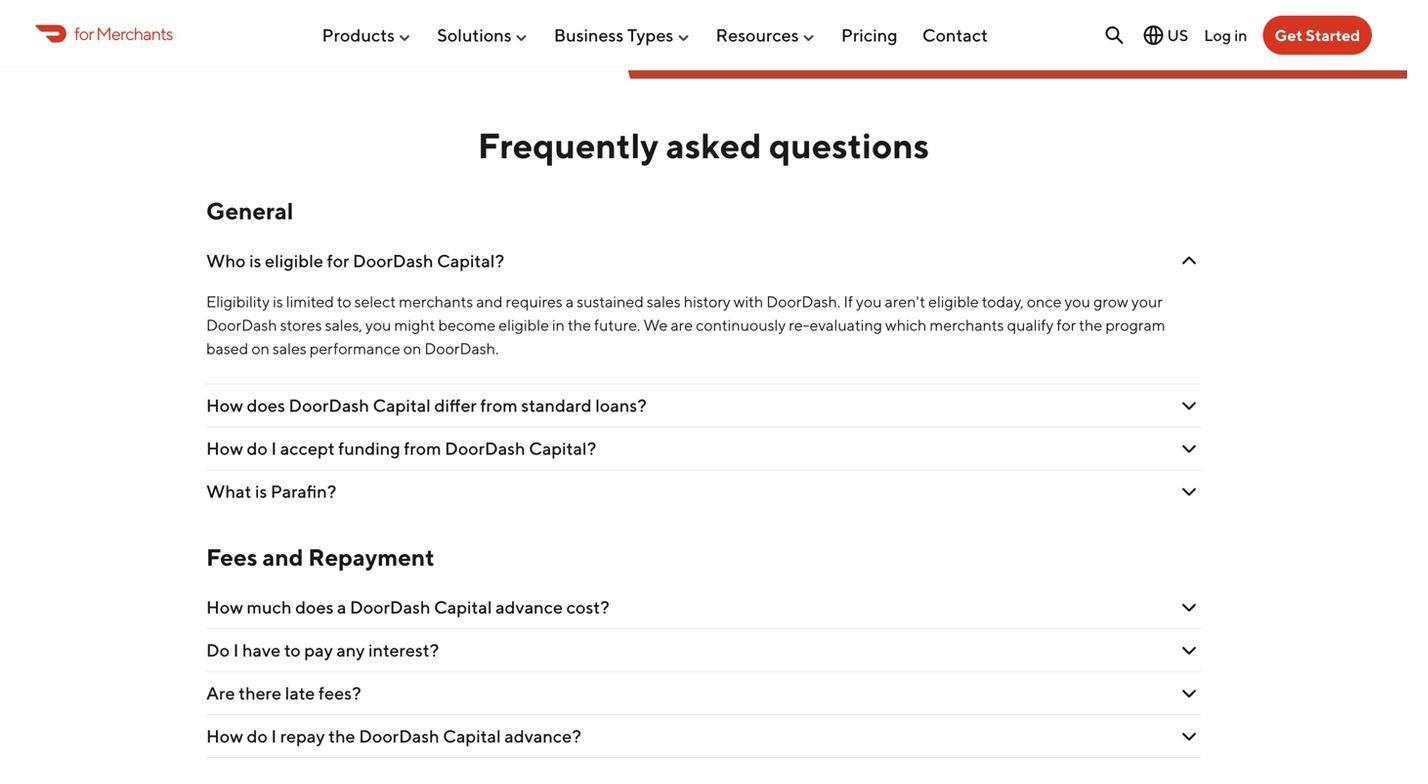 Task type: describe. For each thing, give the bounding box(es) containing it.
become
[[438, 316, 496, 334]]

pricing
[[841, 25, 898, 46]]

0 horizontal spatial the
[[329, 726, 355, 747]]

log in link
[[1204, 26, 1248, 44]]

0 horizontal spatial sales
[[273, 339, 307, 358]]

questions
[[769, 125, 930, 166]]

do
[[206, 640, 230, 661]]

repay
[[280, 726, 325, 747]]

your
[[1132, 292, 1163, 311]]

continuously
[[696, 316, 786, 334]]

eligibility
[[206, 292, 270, 311]]

is for eligible
[[249, 250, 261, 271]]

who is eligible for doordash capital?
[[206, 250, 504, 271]]

fees and repayment
[[206, 543, 435, 571]]

1 vertical spatial merchants
[[930, 316, 1004, 334]]

2 horizontal spatial the
[[1079, 316, 1103, 334]]

today,
[[982, 292, 1024, 311]]

chevron down image for from
[[1178, 437, 1201, 460]]

differ
[[434, 395, 477, 416]]

resources
[[716, 25, 799, 46]]

cost?
[[567, 597, 610, 618]]

we
[[644, 316, 668, 334]]

advance?
[[505, 726, 581, 747]]

funding
[[338, 438, 400, 459]]

are
[[671, 316, 693, 334]]

chevron down image for interest?
[[1178, 639, 1201, 662]]

1 horizontal spatial you
[[856, 292, 882, 311]]

are there late fees?
[[206, 683, 365, 704]]

interest?
[[369, 640, 439, 661]]

future.
[[594, 316, 641, 334]]

qualify
[[1007, 316, 1054, 334]]

what
[[206, 481, 252, 502]]

chevron down image for capital
[[1178, 725, 1201, 748]]

how for how do i repay the doordash capital advance?
[[206, 726, 243, 747]]

2 horizontal spatial eligible
[[929, 292, 979, 311]]

doordash up interest?
[[350, 597, 431, 618]]

do for repay
[[247, 726, 268, 747]]

stores
[[280, 316, 322, 334]]

program
[[1106, 316, 1166, 334]]

2 vertical spatial capital
[[443, 726, 501, 747]]

doordash up accept
[[289, 395, 369, 416]]

limited
[[286, 292, 334, 311]]

chevron down image for capital
[[1178, 596, 1201, 619]]

there
[[239, 683, 282, 704]]

chevron down image for standard
[[1178, 394, 1201, 417]]

general
[[206, 197, 294, 225]]

i for accept
[[271, 438, 277, 459]]

late
[[285, 683, 315, 704]]

are
[[206, 683, 235, 704]]

repayment
[[308, 543, 435, 571]]

from for differ
[[480, 395, 518, 416]]

1 horizontal spatial does
[[295, 597, 334, 618]]

4 chevron down image from the top
[[1178, 682, 1201, 705]]

frequently
[[478, 125, 659, 166]]

pay
[[304, 640, 333, 661]]

any
[[337, 640, 365, 661]]

fees?
[[319, 683, 361, 704]]

for merchants link
[[35, 20, 173, 47]]

frequently asked questions
[[478, 125, 930, 166]]

in inside eligibility is limited to select merchants and requires a sustained sales history with doordash. if you aren't eligible today, once you grow your doordash stores sales, you might become eligible in the future. we are continuously re-evaluating which merchants qualify for the program based on sales performance on doordash.
[[552, 316, 565, 334]]

how does doordash capital differ from standard loans?
[[206, 395, 647, 416]]

is for parafin?
[[255, 481, 267, 502]]

eligibility is limited to select merchants and requires a sustained sales history with doordash. if you aren't eligible today, once you grow your doordash stores sales, you might become eligible in the future. we are continuously re-evaluating which merchants qualify for the program based on sales performance on doordash.
[[206, 292, 1166, 358]]

0 horizontal spatial merchants
[[399, 292, 473, 311]]

accept
[[280, 438, 335, 459]]

started
[[1306, 26, 1361, 44]]

select
[[354, 292, 396, 311]]

0 horizontal spatial you
[[365, 316, 391, 334]]

how for how does doordash capital differ from standard loans?
[[206, 395, 243, 416]]

advance
[[496, 597, 563, 618]]

based
[[206, 339, 249, 358]]

us
[[1167, 26, 1189, 44]]

how for how much does a doordash capital advance cost?
[[206, 597, 243, 618]]

0 vertical spatial capital
[[373, 395, 431, 416]]

1 horizontal spatial for
[[327, 250, 349, 271]]

sales,
[[325, 316, 362, 334]]

asked
[[666, 125, 762, 166]]

0 vertical spatial for
[[74, 23, 94, 44]]

contact link
[[923, 17, 988, 53]]

1 horizontal spatial the
[[568, 316, 591, 334]]

contact
[[923, 25, 988, 46]]

to for select
[[337, 292, 351, 311]]

who
[[206, 250, 246, 271]]

products
[[322, 25, 395, 46]]

0 horizontal spatial and
[[262, 543, 303, 571]]

how do i repay the doordash capital advance?
[[206, 726, 581, 747]]

doordash up select
[[353, 250, 433, 271]]

sustained
[[577, 292, 644, 311]]

1 vertical spatial a
[[337, 597, 346, 618]]



Task type: locate. For each thing, give the bounding box(es) containing it.
you
[[856, 292, 882, 311], [1065, 292, 1091, 311], [365, 316, 391, 334]]

2 do from the top
[[247, 726, 268, 747]]

chevron down image
[[1178, 249, 1201, 273], [1178, 437, 1201, 460], [1178, 596, 1201, 619], [1178, 682, 1201, 705]]

in down requires
[[552, 316, 565, 334]]

globe line image
[[1142, 23, 1166, 47]]

0 horizontal spatial on
[[252, 339, 270, 358]]

aren't
[[885, 292, 926, 311]]

1 horizontal spatial merchants
[[930, 316, 1004, 334]]

doordash down differ
[[445, 438, 525, 459]]

the down grow
[[1079, 316, 1103, 334]]

to for pay
[[284, 640, 301, 661]]

i for repay
[[271, 726, 277, 747]]

how up what
[[206, 438, 243, 459]]

doordash. up the re-
[[767, 292, 841, 311]]

requires
[[506, 292, 563, 311]]

2 chevron down image from the top
[[1178, 480, 1201, 503]]

0 vertical spatial eligible
[[265, 250, 324, 271]]

re-
[[789, 316, 810, 334]]

a right requires
[[566, 292, 574, 311]]

sales
[[647, 292, 681, 311], [273, 339, 307, 358]]

1 vertical spatial is
[[273, 292, 283, 311]]

sales up we
[[647, 292, 681, 311]]

1 vertical spatial sales
[[273, 339, 307, 358]]

does up accept
[[247, 395, 285, 416]]

to inside eligibility is limited to select merchants and requires a sustained sales history with doordash. if you aren't eligible today, once you grow your doordash stores sales, you might become eligible in the future. we are continuously re-evaluating which merchants qualify for the program based on sales performance on doordash.
[[337, 292, 351, 311]]

0 horizontal spatial for
[[74, 23, 94, 44]]

0 vertical spatial merchants
[[399, 292, 473, 311]]

log
[[1204, 26, 1232, 44]]

doordash. down become
[[425, 339, 499, 358]]

from for funding
[[404, 438, 441, 459]]

0 vertical spatial does
[[247, 395, 285, 416]]

i
[[271, 438, 277, 459], [233, 640, 239, 661], [271, 726, 277, 747]]

which
[[886, 316, 927, 334]]

how much does a doordash capital advance cost?
[[206, 597, 610, 618]]

0 vertical spatial capital?
[[437, 250, 504, 271]]

with
[[734, 292, 764, 311]]

0 horizontal spatial does
[[247, 395, 285, 416]]

1 vertical spatial doordash.
[[425, 339, 499, 358]]

much
[[247, 597, 292, 618]]

1 horizontal spatial a
[[566, 292, 574, 311]]

1 vertical spatial do
[[247, 726, 268, 747]]

grow
[[1094, 292, 1129, 311]]

to left pay on the bottom of the page
[[284, 640, 301, 661]]

do
[[247, 438, 268, 459], [247, 726, 268, 747]]

do down there
[[247, 726, 268, 747]]

capital left advance? at the bottom left of the page
[[443, 726, 501, 747]]

0 vertical spatial to
[[337, 292, 351, 311]]

does up pay on the bottom of the page
[[295, 597, 334, 618]]

1 on from the left
[[252, 339, 270, 358]]

capital? down "standard"
[[529, 438, 596, 459]]

history
[[684, 292, 731, 311]]

1 vertical spatial capital?
[[529, 438, 596, 459]]

1 chevron down image from the top
[[1178, 249, 1201, 273]]

for
[[74, 23, 94, 44], [327, 250, 349, 271], [1057, 316, 1076, 334]]

1 do from the top
[[247, 438, 268, 459]]

1 vertical spatial eligible
[[929, 292, 979, 311]]

solutions
[[437, 25, 512, 46]]

doordash.
[[767, 292, 841, 311], [425, 339, 499, 358]]

from
[[480, 395, 518, 416], [404, 438, 441, 459]]

2 horizontal spatial you
[[1065, 292, 1091, 311]]

3 how from the top
[[206, 597, 243, 618]]

business types
[[554, 25, 674, 46]]

0 horizontal spatial from
[[404, 438, 441, 459]]

pricing link
[[841, 17, 898, 53]]

for up limited
[[327, 250, 349, 271]]

1 horizontal spatial sales
[[647, 292, 681, 311]]

how down are
[[206, 726, 243, 747]]

how up do on the bottom left
[[206, 597, 243, 618]]

do for accept
[[247, 438, 268, 459]]

2 chevron down image from the top
[[1178, 437, 1201, 460]]

in right log
[[1235, 26, 1248, 44]]

parafin?
[[271, 481, 337, 502]]

to
[[337, 292, 351, 311], [284, 640, 301, 661]]

you down select
[[365, 316, 391, 334]]

solutions link
[[437, 17, 529, 53]]

for merchants
[[74, 23, 173, 44]]

1 horizontal spatial to
[[337, 292, 351, 311]]

1 vertical spatial and
[[262, 543, 303, 571]]

1 horizontal spatial and
[[476, 292, 503, 311]]

fees
[[206, 543, 258, 571]]

0 vertical spatial doordash.
[[767, 292, 841, 311]]

0 vertical spatial a
[[566, 292, 574, 311]]

a
[[566, 292, 574, 311], [337, 597, 346, 618]]

resources link
[[716, 17, 817, 53]]

doordash down eligibility
[[206, 316, 277, 334]]

i left accept
[[271, 438, 277, 459]]

doordash down fees?
[[359, 726, 440, 747]]

chevron down image for capital?
[[1178, 249, 1201, 273]]

a inside eligibility is limited to select merchants and requires a sustained sales history with doordash. if you aren't eligible today, once you grow your doordash stores sales, you might become eligible in the future. we are continuously re-evaluating which merchants qualify for the program based on sales performance on doordash.
[[566, 292, 574, 311]]

eligible
[[265, 250, 324, 271], [929, 292, 979, 311], [499, 316, 549, 334]]

0 horizontal spatial in
[[552, 316, 565, 334]]

eligible right aren't in the right of the page
[[929, 292, 979, 311]]

capital left the advance
[[434, 597, 492, 618]]

1 horizontal spatial capital?
[[529, 438, 596, 459]]

for down 'once'
[[1057, 316, 1076, 334]]

0 vertical spatial in
[[1235, 26, 1248, 44]]

2 how from the top
[[206, 438, 243, 459]]

evaluating
[[810, 316, 883, 334]]

products link
[[322, 17, 412, 53]]

0 horizontal spatial doordash.
[[425, 339, 499, 358]]

business types link
[[554, 17, 691, 53]]

i right do on the bottom left
[[233, 640, 239, 661]]

1 horizontal spatial eligible
[[499, 316, 549, 334]]

1 vertical spatial in
[[552, 316, 565, 334]]

once
[[1027, 292, 1062, 311]]

merchants
[[399, 292, 473, 311], [930, 316, 1004, 334]]

0 vertical spatial and
[[476, 292, 503, 311]]

2 on from the left
[[403, 339, 422, 358]]

how
[[206, 395, 243, 416], [206, 438, 243, 459], [206, 597, 243, 618], [206, 726, 243, 747]]

the right repay
[[329, 726, 355, 747]]

0 horizontal spatial eligible
[[265, 250, 324, 271]]

0 vertical spatial is
[[249, 250, 261, 271]]

1 how from the top
[[206, 395, 243, 416]]

1 horizontal spatial from
[[480, 395, 518, 416]]

and up become
[[476, 292, 503, 311]]

2 vertical spatial i
[[271, 726, 277, 747]]

business
[[554, 25, 624, 46]]

3 chevron down image from the top
[[1178, 639, 1201, 662]]

4 how from the top
[[206, 726, 243, 747]]

log in
[[1204, 26, 1248, 44]]

1 vertical spatial i
[[233, 640, 239, 661]]

0 vertical spatial sales
[[647, 292, 681, 311]]

how for how do i accept funding from doordash capital?
[[206, 438, 243, 459]]

the left future. at the left of page
[[568, 316, 591, 334]]

2 horizontal spatial for
[[1057, 316, 1076, 334]]

0 horizontal spatial a
[[337, 597, 346, 618]]

in
[[1235, 26, 1248, 44], [552, 316, 565, 334]]

sales down stores
[[273, 339, 307, 358]]

you right 'once'
[[1065, 292, 1091, 311]]

doordash inside eligibility is limited to select merchants and requires a sustained sales history with doordash. if you aren't eligible today, once you grow your doordash stores sales, you might become eligible in the future. we are continuously re-evaluating which merchants qualify for the program based on sales performance on doordash.
[[206, 316, 277, 334]]

have
[[242, 640, 281, 661]]

you right if
[[856, 292, 882, 311]]

is right what
[[255, 481, 267, 502]]

eligible down requires
[[499, 316, 549, 334]]

capital up how do i accept funding from doordash capital?
[[373, 395, 431, 416]]

is for limited
[[273, 292, 283, 311]]

how down based at left top
[[206, 395, 243, 416]]

0 vertical spatial i
[[271, 438, 277, 459]]

from down how does doordash capital differ from standard loans?
[[404, 438, 441, 459]]

eligible up limited
[[265, 250, 324, 271]]

to up the "sales," on the left top of page
[[337, 292, 351, 311]]

1 horizontal spatial in
[[1235, 26, 1248, 44]]

1 vertical spatial capital
[[434, 597, 492, 618]]

do i have to pay any interest?
[[206, 640, 439, 661]]

do up what is parafin?
[[247, 438, 268, 459]]

0 horizontal spatial capital?
[[437, 250, 504, 271]]

for inside eligibility is limited to select merchants and requires a sustained sales history with doordash. if you aren't eligible today, once you grow your doordash stores sales, you might become eligible in the future. we are continuously re-evaluating which merchants qualify for the program based on sales performance on doordash.
[[1057, 316, 1076, 334]]

and inside eligibility is limited to select merchants and requires a sustained sales history with doordash. if you aren't eligible today, once you grow your doordash stores sales, you might become eligible in the future. we are continuously re-evaluating which merchants qualify for the program based on sales performance on doordash.
[[476, 292, 503, 311]]

0 vertical spatial from
[[480, 395, 518, 416]]

standard
[[521, 395, 592, 416]]

3 chevron down image from the top
[[1178, 596, 1201, 619]]

capital
[[373, 395, 431, 416], [434, 597, 492, 618], [443, 726, 501, 747]]

2 vertical spatial for
[[1057, 316, 1076, 334]]

types
[[627, 25, 674, 46]]

if
[[844, 292, 853, 311]]

1 vertical spatial to
[[284, 640, 301, 661]]

get started button
[[1263, 16, 1372, 55]]

is
[[249, 250, 261, 271], [273, 292, 283, 311], [255, 481, 267, 502]]

how do i accept funding from doordash capital?
[[206, 438, 596, 459]]

1 vertical spatial from
[[404, 438, 441, 459]]

on down might
[[403, 339, 422, 358]]

is left limited
[[273, 292, 283, 311]]

get
[[1275, 26, 1303, 44]]

1 vertical spatial does
[[295, 597, 334, 618]]

2 vertical spatial eligible
[[499, 316, 549, 334]]

for left merchants
[[74, 23, 94, 44]]

on right based at left top
[[252, 339, 270, 358]]

from right differ
[[480, 395, 518, 416]]

capital?
[[437, 250, 504, 271], [529, 438, 596, 459]]

is right who
[[249, 250, 261, 271]]

chevron down image
[[1178, 394, 1201, 417], [1178, 480, 1201, 503], [1178, 639, 1201, 662], [1178, 725, 1201, 748]]

merchants up might
[[399, 292, 473, 311]]

4 chevron down image from the top
[[1178, 725, 1201, 748]]

and right fees on the bottom left of the page
[[262, 543, 303, 571]]

0 vertical spatial do
[[247, 438, 268, 459]]

capital? up become
[[437, 250, 504, 271]]

1 vertical spatial for
[[327, 250, 349, 271]]

might
[[394, 316, 435, 334]]

1 chevron down image from the top
[[1178, 394, 1201, 417]]

is inside eligibility is limited to select merchants and requires a sustained sales history with doordash. if you aren't eligible today, once you grow your doordash stores sales, you might become eligible in the future. we are continuously re-evaluating which merchants qualify for the program based on sales performance on doordash.
[[273, 292, 283, 311]]

0 horizontal spatial to
[[284, 640, 301, 661]]

and
[[476, 292, 503, 311], [262, 543, 303, 571]]

1 horizontal spatial doordash.
[[767, 292, 841, 311]]

1 horizontal spatial on
[[403, 339, 422, 358]]

loans?
[[595, 395, 647, 416]]

what is parafin?
[[206, 481, 337, 502]]

a up any
[[337, 597, 346, 618]]

merchants down today,
[[930, 316, 1004, 334]]

get started
[[1275, 26, 1361, 44]]

merchants
[[96, 23, 173, 44]]

2 vertical spatial is
[[255, 481, 267, 502]]

performance
[[310, 339, 400, 358]]

i left repay
[[271, 726, 277, 747]]



Task type: vqa. For each thing, say whether or not it's contained in the screenshot.
more
no



